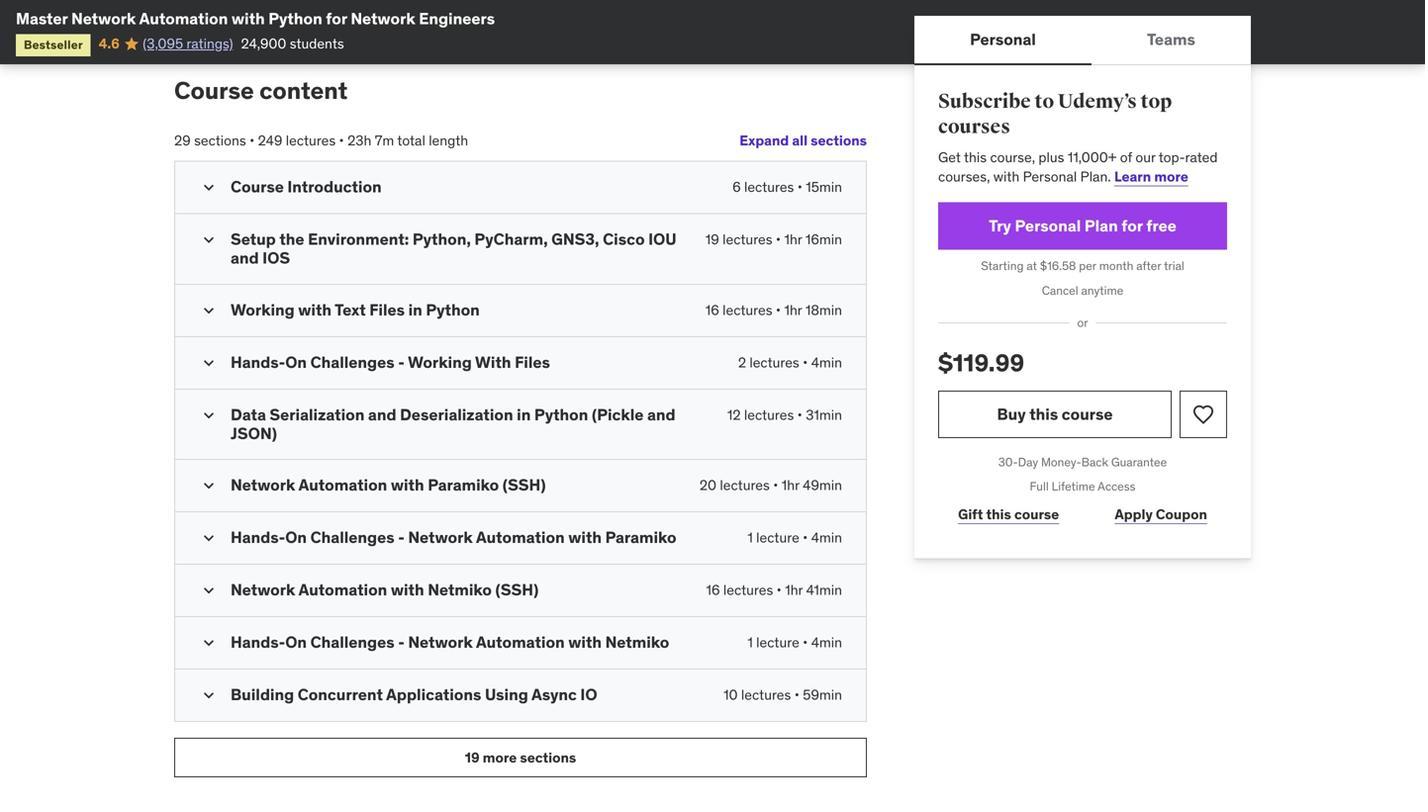 Task type: locate. For each thing, give the bounding box(es) containing it.
in up hands-on challenges - working with files
[[408, 300, 423, 320]]

buy
[[997, 404, 1026, 424]]

0 horizontal spatial more
[[483, 749, 517, 767]]

(pickle
[[592, 405, 644, 425]]

pycharm,
[[475, 229, 548, 249]]

1 lecture • 4min up 16 lectures • 1hr 41min
[[748, 529, 843, 547]]

1 challenges from the top
[[310, 352, 395, 373]]

3 - from the top
[[398, 633, 405, 653]]

1 vertical spatial challenges
[[310, 528, 395, 548]]

personal inside try personal plan for free link
[[1015, 216, 1081, 236]]

personal up the $16.58 at the top of the page
[[1015, 216, 1081, 236]]

- up building concurrent applications using async io
[[398, 633, 405, 653]]

3 hands- from the top
[[231, 633, 285, 653]]

2 hands- from the top
[[231, 528, 285, 548]]

• for data serialization and deserialization in python (pickle and json)
[[798, 406, 803, 424]]

setup the environment: python, pycharm, gns3, cisco iou and ios
[[231, 229, 677, 268]]

hands- for hands-on challenges - network automation with paramiko
[[231, 528, 285, 548]]

1 vertical spatial course
[[1015, 506, 1060, 524]]

1 down 16 lectures • 1hr 41min
[[748, 634, 753, 652]]

0 vertical spatial personal
[[970, 29, 1036, 49]]

19 right iou
[[706, 231, 720, 248]]

tab list
[[915, 16, 1251, 65]]

personal inside get this course, plus 11,000+ of our top-rated courses, with personal plan.
[[1023, 168, 1077, 186]]

29 sections • 249 lectures • 23h 7m total length
[[174, 132, 468, 150]]

try personal plan for free
[[989, 216, 1177, 236]]

0 vertical spatial this
[[964, 148, 987, 166]]

(3,095
[[143, 35, 183, 52]]

4 small image from the top
[[199, 529, 219, 549]]

1 lecture from the top
[[757, 529, 800, 547]]

1 small image from the top
[[199, 230, 219, 250]]

length
[[429, 132, 468, 150]]

files right text
[[370, 300, 405, 320]]

bestseller
[[24, 37, 83, 52]]

19 inside button
[[465, 749, 480, 767]]

1 horizontal spatial sections
[[520, 749, 576, 767]]

lectures up 2
[[723, 301, 773, 319]]

• left 31min
[[798, 406, 803, 424]]

1 vertical spatial paramiko
[[605, 528, 677, 548]]

0 vertical spatial 19
[[706, 231, 720, 248]]

this inside get this course, plus 11,000+ of our top-rated courses, with personal plan.
[[964, 148, 987, 166]]

small image for setup
[[199, 230, 219, 250]]

0 horizontal spatial working
[[231, 300, 295, 320]]

1hr for working with text files in python
[[785, 301, 802, 319]]

- down network automation with paramiko (ssh)
[[398, 528, 405, 548]]

applications
[[386, 685, 482, 706]]

setup
[[231, 229, 276, 249]]

lecture
[[757, 529, 800, 547], [757, 634, 800, 652]]

challenges for hands-on challenges - network automation with paramiko
[[310, 528, 395, 548]]

0 vertical spatial 1 lecture • 4min
[[748, 529, 843, 547]]

0 vertical spatial netmiko
[[428, 580, 492, 601]]

sections inside expand all sections dropdown button
[[811, 132, 867, 149]]

1 vertical spatial personal
[[1023, 168, 1077, 186]]

• left 41min
[[777, 582, 782, 600]]

1hr left 18min
[[785, 301, 802, 319]]

0 vertical spatial course
[[174, 76, 254, 106]]

in
[[408, 300, 423, 320], [517, 405, 531, 425]]

get
[[939, 148, 961, 166]]

python up 24,900 students
[[269, 8, 322, 29]]

courses,
[[939, 168, 990, 186]]

1 1 from the top
[[748, 529, 753, 547]]

small image for course introduction
[[199, 178, 219, 197]]

2 1 lecture • 4min from the top
[[748, 634, 843, 652]]

python down setup the environment: python, pycharm, gns3, cisco iou and ios
[[426, 300, 480, 320]]

sections
[[811, 132, 867, 149], [194, 132, 246, 150], [520, 749, 576, 767]]

small image
[[199, 178, 219, 197], [199, 353, 219, 373], [199, 476, 219, 496], [199, 634, 219, 654]]

0 vertical spatial hands-
[[231, 352, 285, 373]]

0 vertical spatial (ssh)
[[503, 475, 546, 496]]

23h 7m
[[348, 132, 394, 150]]

1 lecture • 4min
[[748, 529, 843, 547], [748, 634, 843, 652]]

1 vertical spatial 4min
[[812, 529, 843, 547]]

environment:
[[308, 229, 409, 249]]

sections right 29
[[194, 132, 246, 150]]

1 - from the top
[[398, 352, 405, 373]]

apply coupon button
[[1095, 495, 1228, 535]]

1 on from the top
[[285, 352, 307, 373]]

for
[[326, 8, 347, 29], [1122, 216, 1143, 236]]

more for 19
[[483, 749, 517, 767]]

personal down plus
[[1023, 168, 1077, 186]]

1 horizontal spatial 19
[[706, 231, 720, 248]]

2 horizontal spatial python
[[535, 405, 588, 425]]

building
[[231, 685, 294, 706]]

course down 249
[[231, 177, 284, 197]]

challenges
[[310, 352, 395, 373], [310, 528, 395, 548], [310, 633, 395, 653]]

data serialization and deserialization in python (pickle and json)
[[231, 405, 676, 444]]

course,
[[990, 148, 1036, 166]]

lectures down 6
[[723, 231, 773, 248]]

(ssh) down the hands-on challenges - network automation with paramiko
[[496, 580, 539, 601]]

19 down the applications
[[465, 749, 480, 767]]

course for gift this course
[[1015, 506, 1060, 524]]

4min for paramiko
[[812, 529, 843, 547]]

of
[[1121, 148, 1133, 166]]

io
[[581, 685, 598, 706]]

2 vertical spatial challenges
[[310, 633, 395, 653]]

16 for working with text files in python
[[706, 301, 720, 319]]

this for gift
[[987, 506, 1012, 524]]

4min up 31min
[[812, 354, 843, 372]]

1 for hands-on challenges - network automation with paramiko
[[748, 529, 753, 547]]

19 more sections
[[465, 749, 576, 767]]

• left 23h 7m
[[339, 132, 344, 150]]

more
[[1155, 168, 1189, 186], [483, 749, 517, 767]]

6 small image from the top
[[199, 686, 219, 706]]

month
[[1100, 258, 1134, 274]]

4min up 41min
[[812, 529, 843, 547]]

lectures right the 10
[[741, 687, 791, 705]]

more inside button
[[483, 749, 517, 767]]

1 vertical spatial lecture
[[757, 634, 800, 652]]

2 vertical spatial on
[[285, 633, 307, 653]]

automation
[[139, 8, 228, 29], [299, 475, 387, 496], [476, 528, 565, 548], [299, 580, 387, 601], [476, 633, 565, 653]]

this right gift
[[987, 506, 1012, 524]]

2 small image from the top
[[199, 353, 219, 373]]

box image
[[452, 0, 519, 36]]

• for working with text files in python
[[776, 301, 781, 319]]

2 4min from the top
[[812, 529, 843, 547]]

1hr for network automation with netmiko (ssh)
[[785, 582, 803, 600]]

1 vertical spatial on
[[285, 528, 307, 548]]

0 horizontal spatial and
[[231, 248, 259, 268]]

data
[[231, 405, 266, 425]]

2 vertical spatial 4min
[[812, 634, 843, 652]]

course down full
[[1015, 506, 1060, 524]]

sections for 19 more sections
[[520, 749, 576, 767]]

all
[[792, 132, 808, 149]]

0 vertical spatial challenges
[[310, 352, 395, 373]]

1 vertical spatial 16
[[706, 582, 720, 600]]

and right (pickle
[[647, 405, 676, 425]]

challenges down text
[[310, 352, 395, 373]]

small image for network automation with paramiko (ssh)
[[199, 476, 219, 496]]

building concurrent applications using async io
[[231, 685, 598, 706]]

1 small image from the top
[[199, 178, 219, 197]]

lectures left 41min
[[724, 582, 774, 600]]

1 horizontal spatial more
[[1155, 168, 1189, 186]]

20
[[700, 477, 717, 495]]

json)
[[231, 424, 277, 444]]

1 horizontal spatial and
[[368, 405, 397, 425]]

python inside the data serialization and deserialization in python (pickle and json)
[[535, 405, 588, 425]]

2 horizontal spatial sections
[[811, 132, 867, 149]]

• left '16min'
[[776, 231, 781, 248]]

0 vertical spatial 16
[[706, 301, 720, 319]]

lectures right 2
[[750, 354, 800, 372]]

plus
[[1039, 148, 1065, 166]]

1
[[748, 529, 753, 547], [748, 634, 753, 652]]

per
[[1079, 258, 1097, 274]]

1 horizontal spatial in
[[517, 405, 531, 425]]

teams button
[[1092, 16, 1251, 63]]

expand all sections
[[740, 132, 867, 149]]

in inside the data serialization and deserialization in python (pickle and json)
[[517, 405, 531, 425]]

0 horizontal spatial paramiko
[[428, 475, 499, 496]]

0 horizontal spatial 19
[[465, 749, 480, 767]]

• down 18min
[[803, 354, 808, 372]]

1 vertical spatial in
[[517, 405, 531, 425]]

2 vertical spatial personal
[[1015, 216, 1081, 236]]

• for hands-on challenges - network automation with netmiko
[[803, 634, 808, 652]]

19 more sections button
[[174, 739, 867, 778]]

more down using
[[483, 749, 517, 767]]

this up courses, at the top right of page
[[964, 148, 987, 166]]

2 vertical spatial -
[[398, 633, 405, 653]]

2 1 from the top
[[748, 634, 753, 652]]

working with text files in python
[[231, 300, 480, 320]]

challenges up concurrent at left
[[310, 633, 395, 653]]

0 vertical spatial on
[[285, 352, 307, 373]]

sections down the async
[[520, 749, 576, 767]]

1 vertical spatial -
[[398, 528, 405, 548]]

1 horizontal spatial python
[[426, 300, 480, 320]]

files right with
[[515, 352, 550, 373]]

1 vertical spatial course
[[231, 177, 284, 197]]

lectures right 20
[[720, 477, 770, 495]]

sections inside 19 more sections button
[[520, 749, 576, 767]]

0 vertical spatial in
[[408, 300, 423, 320]]

20 lectures • 1hr 49min
[[700, 477, 843, 495]]

1hr for network automation with paramiko (ssh)
[[782, 477, 800, 495]]

0 horizontal spatial files
[[370, 300, 405, 320]]

(ssh) up the hands-on challenges - network automation with paramiko
[[503, 475, 546, 496]]

top
[[1141, 90, 1172, 114]]

and down hands-on challenges - working with files
[[368, 405, 397, 425]]

0 vertical spatial more
[[1155, 168, 1189, 186]]

0 vertical spatial course
[[1062, 404, 1113, 424]]

4 small image from the top
[[199, 634, 219, 654]]

• for network automation with paramiko (ssh)
[[773, 477, 779, 495]]

1hr left 41min
[[785, 582, 803, 600]]

0 vertical spatial lecture
[[757, 529, 800, 547]]

0 vertical spatial working
[[231, 300, 295, 320]]

1 vertical spatial python
[[426, 300, 480, 320]]

24,900
[[241, 35, 286, 52]]

lecture up 16 lectures • 1hr 41min
[[757, 529, 800, 547]]

3 challenges from the top
[[310, 633, 395, 653]]

working left with
[[408, 352, 472, 373]]

lectures right '12'
[[744, 406, 794, 424]]

0 vertical spatial -
[[398, 352, 405, 373]]

0 vertical spatial python
[[269, 8, 322, 29]]

0 vertical spatial files
[[370, 300, 405, 320]]

and
[[231, 248, 259, 268], [368, 405, 397, 425], [647, 405, 676, 425]]

0 vertical spatial 4min
[[812, 354, 843, 372]]

• up 59min
[[803, 634, 808, 652]]

lifetime
[[1052, 479, 1096, 495]]

1 horizontal spatial working
[[408, 352, 472, 373]]

engineers
[[419, 8, 495, 29]]

1 vertical spatial 19
[[465, 749, 480, 767]]

more down the top-
[[1155, 168, 1189, 186]]

1 vertical spatial for
[[1122, 216, 1143, 236]]

1 horizontal spatial course
[[1062, 404, 1113, 424]]

1 vertical spatial this
[[1030, 404, 1059, 424]]

python left (pickle
[[535, 405, 588, 425]]

2 - from the top
[[398, 528, 405, 548]]

files
[[370, 300, 405, 320], [515, 352, 550, 373]]

1 vertical spatial 1
[[748, 634, 753, 652]]

2 lecture from the top
[[757, 634, 800, 652]]

3 4min from the top
[[812, 634, 843, 652]]

1 lecture • 4min up 10 lectures • 59min
[[748, 634, 843, 652]]

small image for hands-
[[199, 529, 219, 549]]

for left 'free'
[[1122, 216, 1143, 236]]

$16.58
[[1040, 258, 1077, 274]]

• down 49min at the bottom of page
[[803, 529, 808, 547]]

• for setup the environment: python, pycharm, gns3, cisco iou and ios
[[776, 231, 781, 248]]

working down ios
[[231, 300, 295, 320]]

2 vertical spatial this
[[987, 506, 1012, 524]]

2 vertical spatial python
[[535, 405, 588, 425]]

4.6
[[99, 35, 120, 52]]

16 for network automation with netmiko (ssh)
[[706, 582, 720, 600]]

volkswagen image
[[357, 0, 400, 36]]

1hr left 49min at the bottom of page
[[782, 477, 800, 495]]

course down ratings)
[[174, 76, 254, 106]]

this inside "button"
[[1030, 404, 1059, 424]]

1 vertical spatial hands-
[[231, 528, 285, 548]]

introduction
[[288, 177, 382, 197]]

with
[[475, 352, 511, 373]]

1 down the 20 lectures • 1hr 49min
[[748, 529, 753, 547]]

2 vertical spatial hands-
[[231, 633, 285, 653]]

5 small image from the top
[[199, 581, 219, 601]]

small image
[[199, 230, 219, 250], [199, 301, 219, 321], [199, 406, 219, 426], [199, 529, 219, 549], [199, 581, 219, 601], [199, 686, 219, 706]]

• left 18min
[[776, 301, 781, 319]]

• left 59min
[[795, 687, 800, 705]]

0 horizontal spatial for
[[326, 8, 347, 29]]

python,
[[413, 229, 471, 249]]

• left 15min
[[798, 178, 803, 196]]

1 vertical spatial 1 lecture • 4min
[[748, 634, 843, 652]]

lectures
[[286, 132, 336, 150], [744, 178, 794, 196], [723, 231, 773, 248], [723, 301, 773, 319], [750, 354, 800, 372], [744, 406, 794, 424], [720, 477, 770, 495], [724, 582, 774, 600], [741, 687, 791, 705]]

hands- for hands-on challenges - network automation with netmiko
[[231, 633, 285, 653]]

and inside setup the environment: python, pycharm, gns3, cisco iou and ios
[[231, 248, 259, 268]]

more for learn
[[1155, 168, 1189, 186]]

lectures right 6
[[744, 178, 794, 196]]

this right buy
[[1030, 404, 1059, 424]]

trial
[[1164, 258, 1185, 274]]

on
[[285, 352, 307, 373], [285, 528, 307, 548], [285, 633, 307, 653]]

19 for 19 more sections
[[465, 749, 480, 767]]

1 horizontal spatial files
[[515, 352, 550, 373]]

0 horizontal spatial python
[[269, 8, 322, 29]]

1 vertical spatial (ssh)
[[496, 580, 539, 601]]

in for deserialization
[[517, 405, 531, 425]]

4min down 41min
[[812, 634, 843, 652]]

3 on from the top
[[285, 633, 307, 653]]

1 1 lecture • 4min from the top
[[748, 529, 843, 547]]

to
[[1035, 90, 1055, 114]]

1 hands- from the top
[[231, 352, 285, 373]]

10
[[724, 687, 738, 705]]

• left 49min at the bottom of page
[[773, 477, 779, 495]]

sections right all
[[811, 132, 867, 149]]

1 vertical spatial more
[[483, 749, 517, 767]]

and left ios
[[231, 248, 259, 268]]

with inside get this course, plus 11,000+ of our top-rated courses, with personal plan.
[[994, 168, 1020, 186]]

2 small image from the top
[[199, 301, 219, 321]]

course
[[174, 76, 254, 106], [231, 177, 284, 197]]

course introduction
[[231, 177, 382, 197]]

1hr left '16min'
[[785, 231, 802, 248]]

3 small image from the top
[[199, 476, 219, 496]]

course inside "button"
[[1062, 404, 1113, 424]]

11,000+
[[1068, 148, 1117, 166]]

0 vertical spatial 1
[[748, 529, 753, 547]]

2 challenges from the top
[[310, 528, 395, 548]]

with
[[232, 8, 265, 29], [994, 168, 1020, 186], [298, 300, 332, 320], [391, 475, 424, 496], [569, 528, 602, 548], [391, 580, 424, 601], [569, 633, 602, 653]]

0 horizontal spatial course
[[1015, 506, 1060, 524]]

1 horizontal spatial netmiko
[[605, 633, 670, 653]]

tab list containing personal
[[915, 16, 1251, 65]]

3 small image from the top
[[199, 406, 219, 426]]

teams
[[1147, 29, 1196, 49]]

personal up subscribe
[[970, 29, 1036, 49]]

course up back
[[1062, 404, 1113, 424]]

1 horizontal spatial paramiko
[[605, 528, 677, 548]]

- down the working with text files in python
[[398, 352, 405, 373]]

0 horizontal spatial in
[[408, 300, 423, 320]]

challenges up network automation with netmiko (ssh) at the left of the page
[[310, 528, 395, 548]]

0 horizontal spatial netmiko
[[428, 580, 492, 601]]

apply coupon
[[1115, 506, 1208, 524]]

1 vertical spatial netmiko
[[605, 633, 670, 653]]

learn more link
[[1115, 168, 1189, 186]]

back
[[1082, 455, 1109, 470]]

4min
[[812, 354, 843, 372], [812, 529, 843, 547], [812, 634, 843, 652]]

sections for expand all sections
[[811, 132, 867, 149]]

lecture down 16 lectures • 1hr 41min
[[757, 634, 800, 652]]

in right deserialization
[[517, 405, 531, 425]]

2 on from the top
[[285, 528, 307, 548]]

lectures for data serialization and deserialization in python (pickle and json)
[[744, 406, 794, 424]]

lectures for network automation with paramiko (ssh)
[[720, 477, 770, 495]]

on for hands-on challenges - working with files
[[285, 352, 307, 373]]

lectures for course introduction
[[744, 178, 794, 196]]

for up 'students'
[[326, 8, 347, 29]]

0 vertical spatial for
[[326, 8, 347, 29]]



Task type: vqa. For each thing, say whether or not it's contained in the screenshot.


Task type: describe. For each thing, give the bounding box(es) containing it.
course for course introduction
[[231, 177, 284, 197]]

10 lectures • 59min
[[724, 687, 843, 705]]

2
[[738, 354, 746, 372]]

1 lecture • 4min for netmiko
[[748, 634, 843, 652]]

• for hands-on challenges - working with files
[[803, 354, 808, 372]]

6 lectures • 15min
[[733, 178, 843, 196]]

hands-on challenges - network automation with netmiko
[[231, 633, 670, 653]]

the
[[280, 229, 304, 249]]

• for building concurrent applications using async io
[[795, 687, 800, 705]]

course for buy this course
[[1062, 404, 1113, 424]]

deserialization
[[400, 405, 513, 425]]

• for network automation with netmiko (ssh)
[[777, 582, 782, 600]]

lectures right 249
[[286, 132, 336, 150]]

day
[[1018, 455, 1039, 470]]

• left 249
[[250, 132, 255, 150]]

small image for data
[[199, 406, 219, 426]]

2 lectures • 4min
[[738, 354, 843, 372]]

lecture for hands-on challenges - network automation with netmiko
[[757, 634, 800, 652]]

12 lectures • 31min
[[728, 406, 843, 424]]

hands-on challenges - network automation with paramiko
[[231, 528, 677, 548]]

async
[[532, 685, 577, 706]]

2 horizontal spatial and
[[647, 405, 676, 425]]

full
[[1030, 479, 1049, 495]]

• for course introduction
[[798, 178, 803, 196]]

challenges for hands-on challenges - network automation with netmiko
[[310, 633, 395, 653]]

apply
[[1115, 506, 1153, 524]]

16min
[[806, 231, 843, 248]]

ratings)
[[187, 35, 233, 52]]

buy this course
[[997, 404, 1113, 424]]

30-
[[999, 455, 1018, 470]]

get this course, plus 11,000+ of our top-rated courses, with personal plan.
[[939, 148, 1218, 186]]

course for course content
[[174, 76, 254, 106]]

16 lectures • 1hr 41min
[[706, 582, 843, 600]]

1 horizontal spatial for
[[1122, 216, 1143, 236]]

15min
[[806, 178, 843, 196]]

12
[[728, 406, 741, 424]]

24,900 students
[[241, 35, 344, 52]]

lectures for hands-on challenges - working with files
[[750, 354, 800, 372]]

small image for network
[[199, 581, 219, 601]]

top-
[[1159, 148, 1186, 166]]

this for get
[[964, 148, 987, 166]]

coupon
[[1156, 506, 1208, 524]]

gift this course link
[[939, 495, 1079, 535]]

1 vertical spatial working
[[408, 352, 472, 373]]

gift this course
[[958, 506, 1060, 524]]

personal inside personal button
[[970, 29, 1036, 49]]

try
[[989, 216, 1012, 236]]

money-
[[1042, 455, 1082, 470]]

- for hands-on challenges - working with files
[[398, 352, 405, 373]]

subscribe to udemy's top courses
[[939, 90, 1172, 139]]

starting at $16.58 per month after trial cancel anytime
[[981, 258, 1185, 298]]

python for text
[[426, 300, 480, 320]]

starting
[[981, 258, 1024, 274]]

1 vertical spatial files
[[515, 352, 550, 373]]

in for files
[[408, 300, 423, 320]]

udemy's
[[1058, 90, 1137, 114]]

challenges for hands-on challenges - working with files
[[310, 352, 395, 373]]

on for hands-on challenges - network automation with netmiko
[[285, 633, 307, 653]]

lectures for network automation with netmiko (ssh)
[[724, 582, 774, 600]]

0 vertical spatial paramiko
[[428, 475, 499, 496]]

cisco
[[603, 229, 645, 249]]

4min for netmiko
[[812, 634, 843, 652]]

1 4min from the top
[[812, 354, 843, 372]]

cancel
[[1042, 283, 1079, 298]]

text
[[335, 300, 366, 320]]

1hr for setup the environment: python, pycharm, gns3, cisco iou and ios
[[785, 231, 802, 248]]

hands- for hands-on challenges - working with files
[[231, 352, 285, 373]]

plan.
[[1081, 168, 1111, 186]]

• for hands-on challenges - network automation with paramiko
[[803, 529, 808, 547]]

anytime
[[1082, 283, 1124, 298]]

plan
[[1085, 216, 1118, 236]]

total
[[397, 132, 426, 150]]

19 for 19 lectures • 1hr 16min
[[706, 231, 720, 248]]

lectures for building concurrent applications using async io
[[741, 687, 791, 705]]

network automation with netmiko (ssh)
[[231, 580, 539, 601]]

31min
[[806, 406, 843, 424]]

gift
[[958, 506, 983, 524]]

this for buy
[[1030, 404, 1059, 424]]

serialization
[[270, 405, 365, 425]]

59min
[[803, 687, 843, 705]]

249
[[258, 132, 283, 150]]

29
[[174, 132, 191, 150]]

at
[[1027, 258, 1037, 274]]

hands-on challenges - working with files
[[231, 352, 550, 373]]

try personal plan for free link
[[939, 202, 1228, 250]]

- for hands-on challenges - network automation with paramiko
[[398, 528, 405, 548]]

our
[[1136, 148, 1156, 166]]

course content
[[174, 76, 348, 106]]

personal button
[[915, 16, 1092, 63]]

lectures for setup the environment: python, pycharm, gns3, cisco iou and ios
[[723, 231, 773, 248]]

master
[[16, 8, 68, 29]]

or
[[1078, 315, 1089, 331]]

1 lecture • 4min for paramiko
[[748, 529, 843, 547]]

courses
[[939, 115, 1011, 139]]

lecture for hands-on challenges - network automation with paramiko
[[757, 529, 800, 547]]

python for and
[[535, 405, 588, 425]]

master network automation with python for network engineers
[[16, 8, 495, 29]]

0 horizontal spatial sections
[[194, 132, 246, 150]]

content
[[260, 76, 348, 106]]

nasdaq image
[[191, 0, 305, 36]]

(ssh) for network automation with netmiko (ssh)
[[496, 580, 539, 601]]

49min
[[803, 477, 843, 495]]

- for hands-on challenges - network automation with netmiko
[[398, 633, 405, 653]]

lectures for working with text files in python
[[723, 301, 773, 319]]

6
[[733, 178, 741, 196]]

wishlist image
[[1192, 403, 1216, 427]]

learn more
[[1115, 168, 1189, 186]]

subscribe
[[939, 90, 1031, 114]]

expand all sections button
[[740, 121, 867, 161]]

19 lectures • 1hr 16min
[[706, 231, 843, 248]]

small image for hands-on challenges - working with files
[[199, 353, 219, 373]]

network automation with paramiko (ssh)
[[231, 475, 546, 496]]

students
[[290, 35, 344, 52]]

gns3,
[[552, 229, 600, 249]]

concurrent
[[298, 685, 383, 706]]

30-day money-back guarantee full lifetime access
[[999, 455, 1167, 495]]

(3,095 ratings)
[[143, 35, 233, 52]]

(ssh) for network automation with paramiko (ssh)
[[503, 475, 546, 496]]

on for hands-on challenges - network automation with paramiko
[[285, 528, 307, 548]]

ios
[[263, 248, 290, 268]]

small image for hands-on challenges - network automation with netmiko
[[199, 634, 219, 654]]

small image for working
[[199, 301, 219, 321]]

guarantee
[[1112, 455, 1167, 470]]

small image for building
[[199, 686, 219, 706]]

1 for hands-on challenges - network automation with netmiko
[[748, 634, 753, 652]]



